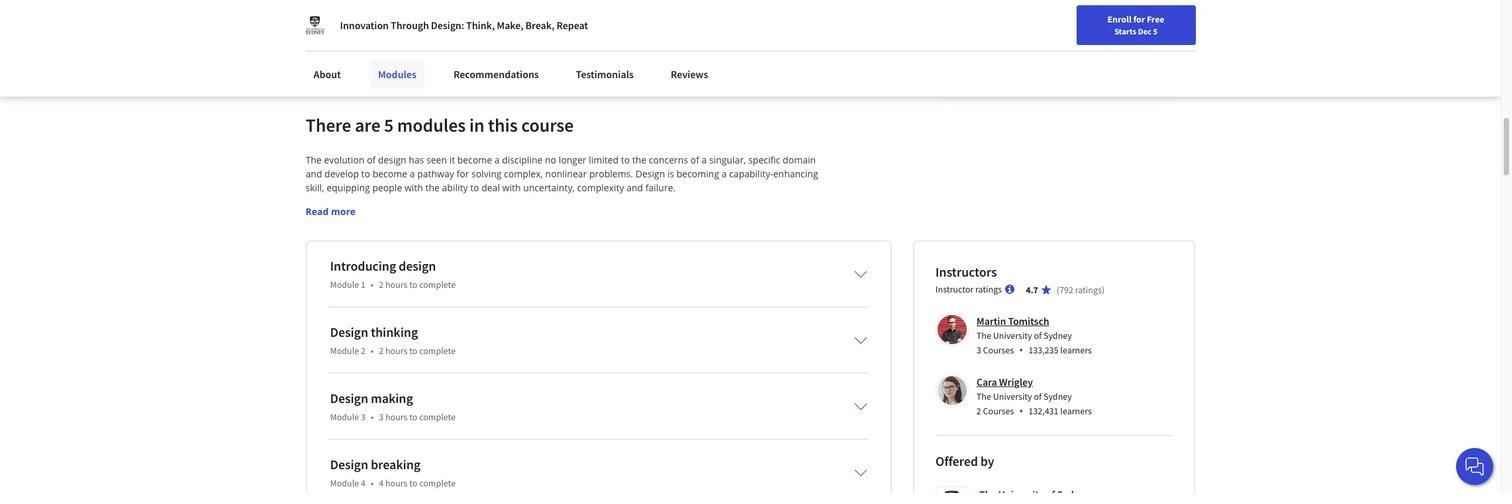 Task type: vqa. For each thing, say whether or not it's contained in the screenshot.


Task type: describe. For each thing, give the bounding box(es) containing it.
profile,
[[487, 15, 519, 28]]

1 vertical spatial this
[[488, 113, 518, 137]]

or
[[559, 15, 568, 28]]

module for design making
[[330, 411, 359, 423]]

thinking
[[371, 324, 418, 340]]

seen
[[427, 154, 447, 166]]

reviews link
[[663, 60, 717, 89]]

discipline
[[502, 154, 543, 166]]

people
[[373, 181, 402, 194]]

enhancing
[[774, 167, 819, 180]]

course
[[522, 113, 574, 137]]

1 4 from the left
[[361, 478, 366, 489]]

find
[[1134, 15, 1151, 27]]

innovation
[[340, 19, 389, 32]]

2 horizontal spatial and
[[627, 181, 643, 194]]

new
[[1173, 15, 1190, 27]]

offered
[[936, 453, 979, 470]]

design making module 3 • 3 hours to complete
[[330, 390, 456, 423]]

sydney for wrigley
[[1044, 391, 1073, 403]]

of inside cara wrigley the university of sydney 2 courses • 132,431 learners
[[1034, 391, 1042, 403]]

to inside design breaking module 4 • 4 hours to complete
[[410, 478, 418, 489]]

reviews
[[671, 68, 709, 81]]

2 horizontal spatial your
[[1153, 15, 1171, 27]]

cara wrigley link
[[977, 375, 1033, 389]]

1 horizontal spatial 3
[[379, 411, 384, 423]]

instructor ratings
[[936, 283, 1002, 295]]

complete for design breaking
[[419, 478, 456, 489]]

modules
[[378, 68, 417, 81]]

breaking
[[371, 456, 421, 473]]

longer
[[559, 154, 587, 166]]

module for introducing design
[[330, 279, 359, 291]]

• for breaking
[[371, 478, 374, 489]]

complex,
[[504, 167, 543, 180]]

find your new career link
[[1128, 13, 1224, 30]]

innovation through design: think, make, break, repeat
[[340, 19, 588, 32]]

module for design breaking
[[330, 478, 359, 489]]

modules link
[[370, 60, 425, 89]]

uncertainty,
[[524, 181, 575, 194]]

2 down thinking
[[379, 345, 384, 357]]

hours for breaking
[[386, 478, 408, 489]]

pathway
[[417, 167, 454, 180]]

1 horizontal spatial your
[[465, 31, 486, 44]]

• for thinking
[[371, 345, 374, 357]]

media
[[406, 31, 434, 44]]

to up problems.
[[621, 154, 630, 166]]

design inside introducing design module 1 • 2 hours to complete
[[399, 258, 436, 274]]

read more
[[306, 205, 356, 218]]

make,
[[497, 19, 524, 32]]

the university of sydney image
[[306, 16, 324, 34]]

introducing
[[330, 258, 396, 274]]

linkedin
[[447, 15, 485, 28]]

for inside enroll for free starts dec 5
[[1134, 13, 1146, 25]]

evolution
[[324, 154, 365, 166]]

1 horizontal spatial become
[[458, 154, 492, 166]]

• inside cara wrigley the university of sydney 2 courses • 132,431 learners
[[1020, 404, 1024, 419]]

break,
[[526, 19, 555, 32]]

this inside add this credential to your linkedin profile, resume, or cv share it on social media and in your performance review
[[348, 15, 364, 28]]

singular,
[[710, 154, 746, 166]]

to up equipping
[[361, 167, 370, 180]]

of right evolution
[[367, 154, 376, 166]]

find your new career
[[1134, 15, 1217, 27]]

cara wrigley the university of sydney 2 courses • 132,431 learners
[[977, 375, 1092, 419]]

university for tomitsch
[[994, 330, 1033, 342]]

cara
[[977, 375, 998, 389]]

no
[[545, 154, 557, 166]]

martin tomitsch link
[[977, 315, 1050, 328]]

0 horizontal spatial your
[[425, 15, 445, 28]]

design thinking module 2 • 2 hours to complete
[[330, 324, 456, 357]]

enroll
[[1108, 13, 1132, 25]]

design:
[[431, 19, 464, 32]]

0 horizontal spatial the
[[426, 181, 440, 194]]

capability-
[[730, 167, 774, 180]]

133,235
[[1029, 344, 1059, 356]]

ability
[[442, 181, 468, 194]]

to inside design thinking module 2 • 2 hours to complete
[[410, 345, 418, 357]]

concerns
[[649, 154, 688, 166]]

testimonials
[[576, 68, 634, 81]]

of inside martin tomitsch the university of sydney 3 courses • 133,235 learners
[[1034, 330, 1042, 342]]

2 with from the left
[[503, 181, 521, 194]]

courses for cara
[[984, 405, 1015, 417]]

equipping
[[327, 181, 370, 194]]

design breaking module 4 • 4 hours to complete
[[330, 456, 456, 489]]

becoming
[[677, 167, 720, 180]]

the for martin tomitsch
[[977, 330, 992, 342]]

for inside the evolution of design has seen it become a discipline no longer limited to the concerns of a singular, specific domain and develop to become a pathway for solving complex, nonlinear problems. design is becoming a capability-enhancing skill, equipping people with the ability to deal with uncertainty, complexity and failure.
[[457, 167, 469, 180]]

instructors
[[936, 264, 997, 280]]

a up "solving"
[[495, 154, 500, 166]]

1
[[361, 279, 366, 291]]

design for design making
[[330, 390, 368, 407]]

review
[[547, 31, 576, 44]]

modules
[[397, 113, 466, 137]]

complete for design thinking
[[419, 345, 456, 357]]

share
[[328, 31, 354, 44]]

hours for design
[[386, 279, 408, 291]]

recommendations link
[[446, 60, 547, 89]]

deal
[[482, 181, 500, 194]]

to inside add this credential to your linkedin profile, resume, or cv share it on social media and in your performance review
[[413, 15, 423, 28]]

• inside martin tomitsch the university of sydney 3 courses • 133,235 learners
[[1020, 343, 1024, 358]]

4.7
[[1026, 284, 1039, 296]]

free
[[1147, 13, 1165, 25]]

skill,
[[306, 181, 324, 194]]

by
[[981, 453, 995, 470]]

instructor
[[936, 283, 974, 295]]

learners for tomitsch
[[1061, 344, 1092, 356]]

starts
[[1115, 26, 1137, 36]]

dec
[[1139, 26, 1152, 36]]

0 horizontal spatial ratings
[[976, 283, 1002, 295]]



Task type: locate. For each thing, give the bounding box(es) containing it.
1 horizontal spatial with
[[503, 181, 521, 194]]

0 vertical spatial the
[[306, 154, 322, 166]]

• left '133,235'
[[1020, 343, 1024, 358]]

sydney up 132,431 at the bottom of the page
[[1044, 391, 1073, 403]]

nonlinear
[[546, 167, 587, 180]]

132,431
[[1029, 405, 1059, 417]]

5 inside enroll for free starts dec 5
[[1154, 26, 1158, 36]]

learners
[[1061, 344, 1092, 356], [1061, 405, 1092, 417]]

resume,
[[521, 15, 557, 28]]

design inside the evolution of design has seen it become a discipline no longer limited to the concerns of a singular, specific domain and develop to become a pathway for solving complex, nonlinear problems. design is becoming a capability-enhancing skill, equipping people with the ability to deal with uncertainty, complexity and failure.
[[636, 167, 665, 180]]

solving
[[472, 167, 502, 180]]

a down the singular,
[[722, 167, 727, 180]]

0 horizontal spatial 5
[[384, 113, 394, 137]]

1 hours from the top
[[386, 279, 408, 291]]

1 vertical spatial the
[[426, 181, 440, 194]]

the left concerns
[[633, 154, 647, 166]]

the
[[633, 154, 647, 166], [426, 181, 440, 194]]

2
[[379, 279, 384, 291], [361, 345, 366, 357], [379, 345, 384, 357], [977, 405, 982, 417]]

0 vertical spatial courses
[[984, 344, 1015, 356]]

and left 'failure.'
[[627, 181, 643, 194]]

5
[[1154, 26, 1158, 36], [384, 113, 394, 137]]

university down wrigley
[[994, 391, 1033, 403]]

4
[[361, 478, 366, 489], [379, 478, 384, 489]]

courses down the martin
[[984, 344, 1015, 356]]

career
[[1192, 15, 1217, 27]]

develop
[[325, 167, 359, 180]]

792
[[1060, 284, 1074, 296]]

2 hours from the top
[[386, 345, 408, 357]]

to down thinking
[[410, 345, 418, 357]]

2 courses from the top
[[984, 405, 1015, 417]]

1 vertical spatial sydney
[[1044, 391, 1073, 403]]

more
[[331, 205, 356, 218]]

sydney
[[1044, 330, 1073, 342], [1044, 391, 1073, 403]]

• for making
[[371, 411, 374, 423]]

learners inside martin tomitsch the university of sydney 3 courses • 133,235 learners
[[1061, 344, 1092, 356]]

1 vertical spatial design
[[399, 258, 436, 274]]

2 inside introducing design module 1 • 2 hours to complete
[[379, 279, 384, 291]]

the inside martin tomitsch the university of sydney 3 courses • 133,235 learners
[[977, 330, 992, 342]]

the inside the evolution of design has seen it become a discipline no longer limited to the concerns of a singular, specific domain and develop to become a pathway for solving complex, nonlinear problems. design is becoming a capability-enhancing skill, equipping people with the ability to deal with uncertainty, complexity and failure.
[[306, 154, 322, 166]]

and right the media
[[436, 31, 453, 44]]

0 horizontal spatial this
[[348, 15, 364, 28]]

design left has
[[378, 154, 407, 166]]

university inside martin tomitsch the university of sydney 3 courses • 133,235 learners
[[994, 330, 1033, 342]]

1 horizontal spatial 4
[[379, 478, 384, 489]]

• down breaking
[[371, 478, 374, 489]]

• left 132,431 at the bottom of the page
[[1020, 404, 1024, 419]]

specific
[[749, 154, 781, 166]]

sydney up '133,235'
[[1044, 330, 1073, 342]]

there
[[306, 113, 351, 137]]

2 vertical spatial the
[[977, 391, 992, 403]]

your right find
[[1153, 15, 1171, 27]]

is
[[668, 167, 675, 180]]

the up the "skill,"
[[306, 154, 322, 166]]

0 vertical spatial the
[[633, 154, 647, 166]]

complete inside design thinking module 2 • 2 hours to complete
[[419, 345, 456, 357]]

read
[[306, 205, 329, 218]]

chat with us image
[[1465, 456, 1486, 478]]

ratings right 792
[[1076, 284, 1102, 296]]

module for design thinking
[[330, 345, 359, 357]]

hours inside design making module 3 • 3 hours to complete
[[386, 411, 408, 423]]

0 vertical spatial it
[[356, 31, 362, 44]]

1 horizontal spatial in
[[470, 113, 485, 137]]

become up "solving"
[[458, 154, 492, 166]]

hours down thinking
[[386, 345, 408, 357]]

2 sydney from the top
[[1044, 391, 1073, 403]]

to up the media
[[413, 15, 423, 28]]

0 horizontal spatial for
[[457, 167, 469, 180]]

design left thinking
[[330, 324, 368, 340]]

• right 1
[[371, 279, 374, 291]]

2 up design making module 3 • 3 hours to complete
[[361, 345, 366, 357]]

2 vertical spatial and
[[627, 181, 643, 194]]

domain
[[783, 154, 816, 166]]

it right the seen at left
[[450, 154, 455, 166]]

to right 1
[[410, 279, 418, 291]]

•
[[371, 279, 374, 291], [1020, 343, 1024, 358], [371, 345, 374, 357], [1020, 404, 1024, 419], [371, 411, 374, 423], [371, 478, 374, 489]]

hours right 1
[[386, 279, 408, 291]]

to inside introducing design module 1 • 2 hours to complete
[[410, 279, 418, 291]]

martin tomitsch image
[[938, 315, 967, 344]]

in down linkedin
[[455, 31, 463, 44]]

think,
[[466, 19, 495, 32]]

this right add
[[348, 15, 364, 28]]

about
[[314, 68, 341, 81]]

2 down the cara
[[977, 405, 982, 417]]

1 vertical spatial in
[[470, 113, 485, 137]]

on
[[364, 31, 376, 44]]

complexity
[[577, 181, 624, 194]]

0 horizontal spatial with
[[405, 181, 423, 194]]

martin
[[977, 315, 1007, 328]]

module inside introducing design module 1 • 2 hours to complete
[[330, 279, 359, 291]]

1 vertical spatial the
[[977, 330, 992, 342]]

module inside design breaking module 4 • 4 hours to complete
[[330, 478, 359, 489]]

0 vertical spatial in
[[455, 31, 463, 44]]

• down making on the left bottom of the page
[[371, 411, 374, 423]]

5 right dec
[[1154, 26, 1158, 36]]

of up '133,235'
[[1034, 330, 1042, 342]]

there are 5 modules in this course
[[306, 113, 574, 137]]

performance
[[488, 31, 545, 44]]

university
[[994, 330, 1033, 342], [994, 391, 1033, 403]]

in inside add this credential to your linkedin profile, resume, or cv share it on social media and in your performance review
[[455, 31, 463, 44]]

read more button
[[306, 205, 356, 218]]

1 vertical spatial it
[[450, 154, 455, 166]]

of
[[367, 154, 376, 166], [691, 154, 700, 166], [1034, 330, 1042, 342], [1034, 391, 1042, 403]]

1 vertical spatial become
[[373, 167, 408, 180]]

1 vertical spatial courses
[[984, 405, 1015, 417]]

0 horizontal spatial 3
[[361, 411, 366, 423]]

design up 'failure.'
[[636, 167, 665, 180]]

the down the pathway
[[426, 181, 440, 194]]

1 horizontal spatial 5
[[1154, 26, 1158, 36]]

making
[[371, 390, 413, 407]]

2 horizontal spatial 3
[[977, 344, 982, 356]]

design for design breaking
[[330, 456, 368, 473]]

1 horizontal spatial and
[[436, 31, 453, 44]]

• for design
[[371, 279, 374, 291]]

hours inside design thinking module 2 • 2 hours to complete
[[386, 345, 408, 357]]

to left deal
[[470, 181, 479, 194]]

complete inside introducing design module 1 • 2 hours to complete
[[419, 279, 456, 291]]

2 learners from the top
[[1061, 405, 1092, 417]]

a down has
[[410, 167, 415, 180]]

cv
[[570, 15, 582, 28]]

3
[[977, 344, 982, 356], [361, 411, 366, 423], [379, 411, 384, 423]]

the
[[306, 154, 322, 166], [977, 330, 992, 342], [977, 391, 992, 403]]

with down the pathway
[[405, 181, 423, 194]]

and inside add this credential to your linkedin profile, resume, or cv share it on social media and in your performance review
[[436, 31, 453, 44]]

0 vertical spatial and
[[436, 31, 453, 44]]

4 hours from the top
[[386, 478, 408, 489]]

• down thinking
[[371, 345, 374, 357]]

design for design thinking
[[330, 324, 368, 340]]

design
[[378, 154, 407, 166], [399, 258, 436, 274]]

3 inside martin tomitsch the university of sydney 3 courses • 133,235 learners
[[977, 344, 982, 356]]

cara wrigley image
[[938, 376, 967, 405]]

1 learners from the top
[[1061, 344, 1092, 356]]

design inside design thinking module 2 • 2 hours to complete
[[330, 324, 368, 340]]

sydney inside cara wrigley the university of sydney 2 courses • 132,431 learners
[[1044, 391, 1073, 403]]

design right introducing
[[399, 258, 436, 274]]

1 horizontal spatial this
[[488, 113, 518, 137]]

sydney for tomitsch
[[1044, 330, 1073, 342]]

testimonials link
[[568, 60, 642, 89]]

of up becoming
[[691, 154, 700, 166]]

the for cara wrigley
[[977, 391, 992, 403]]

0 vertical spatial sydney
[[1044, 330, 1073, 342]]

sydney inside martin tomitsch the university of sydney 3 courses • 133,235 learners
[[1044, 330, 1073, 342]]

limited
[[589, 154, 619, 166]]

learners inside cara wrigley the university of sydney 2 courses • 132,431 learners
[[1061, 405, 1092, 417]]

add
[[328, 15, 346, 28]]

1 with from the left
[[405, 181, 423, 194]]

your
[[425, 15, 445, 28], [1153, 15, 1171, 27], [465, 31, 486, 44]]

1 module from the top
[[330, 279, 359, 291]]

to down making on the left bottom of the page
[[410, 411, 418, 423]]

None search field
[[189, 8, 507, 35]]

your up the media
[[425, 15, 445, 28]]

0 vertical spatial become
[[458, 154, 492, 166]]

hours for making
[[386, 411, 408, 423]]

design inside the evolution of design has seen it become a discipline no longer limited to the concerns of a singular, specific domain and develop to become a pathway for solving complex, nonlinear problems. design is becoming a capability-enhancing skill, equipping people with the ability to deal with uncertainty, complexity and failure.
[[378, 154, 407, 166]]

module
[[330, 279, 359, 291], [330, 345, 359, 357], [330, 411, 359, 423], [330, 478, 359, 489]]

the down the cara
[[977, 391, 992, 403]]

to inside design making module 3 • 3 hours to complete
[[410, 411, 418, 423]]

the inside cara wrigley the university of sydney 2 courses • 132,431 learners
[[977, 391, 992, 403]]

4 complete from the top
[[419, 478, 456, 489]]

has
[[409, 154, 424, 166]]

ratings down the instructors
[[976, 283, 1002, 295]]

complete for introducing design
[[419, 279, 456, 291]]

this up discipline
[[488, 113, 518, 137]]

0 horizontal spatial become
[[373, 167, 408, 180]]

1 vertical spatial learners
[[1061, 405, 1092, 417]]

3 hours from the top
[[386, 411, 408, 423]]

module inside design thinking module 2 • 2 hours to complete
[[330, 345, 359, 357]]

in right modules
[[470, 113, 485, 137]]

a
[[495, 154, 500, 166], [702, 154, 707, 166], [410, 167, 415, 180], [722, 167, 727, 180]]

with down complex,
[[503, 181, 521, 194]]

university down martin tomitsch link
[[994, 330, 1033, 342]]

complete
[[419, 279, 456, 291], [419, 345, 456, 357], [419, 411, 456, 423], [419, 478, 456, 489]]

this
[[348, 15, 364, 28], [488, 113, 518, 137]]

add this credential to your linkedin profile, resume, or cv share it on social media and in your performance review
[[328, 15, 582, 44]]

problems.
[[590, 167, 633, 180]]

3 down the martin
[[977, 344, 982, 356]]

to down breaking
[[410, 478, 418, 489]]

complete inside design breaking module 4 • 4 hours to complete
[[419, 478, 456, 489]]

)
[[1102, 284, 1105, 296]]

courses inside cara wrigley the university of sydney 2 courses • 132,431 learners
[[984, 405, 1015, 417]]

learners for wrigley
[[1061, 405, 1092, 417]]

• inside design thinking module 2 • 2 hours to complete
[[371, 345, 374, 357]]

2 module from the top
[[330, 345, 359, 357]]

and up the "skill,"
[[306, 167, 322, 180]]

it
[[356, 31, 362, 44], [450, 154, 455, 166]]

2 4 from the left
[[379, 478, 384, 489]]

3 up design breaking module 4 • 4 hours to complete
[[361, 411, 366, 423]]

university for wrigley
[[994, 391, 1033, 403]]

0 vertical spatial university
[[994, 330, 1033, 342]]

it inside add this credential to your linkedin profile, resume, or cv share it on social media and in your performance review
[[356, 31, 362, 44]]

become up people
[[373, 167, 408, 180]]

complete for design making
[[419, 411, 456, 423]]

• inside introducing design module 1 • 2 hours to complete
[[371, 279, 374, 291]]

a up becoming
[[702, 154, 707, 166]]

2 inside cara wrigley the university of sydney 2 courses • 132,431 learners
[[977, 405, 982, 417]]

3 down making on the left bottom of the page
[[379, 411, 384, 423]]

courses down cara wrigley link
[[984, 405, 1015, 417]]

in
[[455, 31, 463, 44], [470, 113, 485, 137]]

repeat
[[557, 19, 588, 32]]

0 vertical spatial 5
[[1154, 26, 1158, 36]]

become
[[458, 154, 492, 166], [373, 167, 408, 180]]

design
[[636, 167, 665, 180], [330, 324, 368, 340], [330, 390, 368, 407], [330, 456, 368, 473]]

ratings
[[976, 283, 1002, 295], [1076, 284, 1102, 296]]

0 horizontal spatial 4
[[361, 478, 366, 489]]

courses for martin
[[984, 344, 1015, 356]]

enroll for free starts dec 5
[[1108, 13, 1165, 36]]

it inside the evolution of design has seen it become a discipline no longer limited to the concerns of a singular, specific domain and develop to become a pathway for solving complex, nonlinear problems. design is becoming a capability-enhancing skill, equipping people with the ability to deal with uncertainty, complexity and failure.
[[450, 154, 455, 166]]

recommendations
[[454, 68, 539, 81]]

hours down breaking
[[386, 478, 408, 489]]

5 right are
[[384, 113, 394, 137]]

failure.
[[646, 181, 676, 194]]

design left making on the left bottom of the page
[[330, 390, 368, 407]]

1 horizontal spatial ratings
[[1076, 284, 1102, 296]]

4 module from the top
[[330, 478, 359, 489]]

hours inside design breaking module 4 • 4 hours to complete
[[386, 478, 408, 489]]

( 792 ratings )
[[1057, 284, 1105, 296]]

your down linkedin
[[465, 31, 486, 44]]

1 vertical spatial 5
[[384, 113, 394, 137]]

1 horizontal spatial it
[[450, 154, 455, 166]]

for up ability
[[457, 167, 469, 180]]

with
[[405, 181, 423, 194], [503, 181, 521, 194]]

2 complete from the top
[[419, 345, 456, 357]]

(
[[1057, 284, 1060, 296]]

and
[[436, 31, 453, 44], [306, 167, 322, 180], [627, 181, 643, 194]]

wrigley
[[1000, 375, 1033, 389]]

1 vertical spatial for
[[457, 167, 469, 180]]

1 vertical spatial university
[[994, 391, 1033, 403]]

1 sydney from the top
[[1044, 330, 1073, 342]]

0 vertical spatial design
[[378, 154, 407, 166]]

courses inside martin tomitsch the university of sydney 3 courses • 133,235 learners
[[984, 344, 1015, 356]]

0 horizontal spatial in
[[455, 31, 463, 44]]

complete inside design making module 3 • 3 hours to complete
[[419, 411, 456, 423]]

for up dec
[[1134, 13, 1146, 25]]

1 courses from the top
[[984, 344, 1015, 356]]

for
[[1134, 13, 1146, 25], [457, 167, 469, 180]]

are
[[355, 113, 381, 137]]

0 horizontal spatial it
[[356, 31, 362, 44]]

3 module from the top
[[330, 411, 359, 423]]

design left breaking
[[330, 456, 368, 473]]

university inside cara wrigley the university of sydney 2 courses • 132,431 learners
[[994, 391, 1033, 403]]

0 horizontal spatial and
[[306, 167, 322, 180]]

the evolution of design has seen it become a discipline no longer limited to the concerns of a singular, specific domain and develop to become a pathway for solving complex, nonlinear problems. design is becoming a capability-enhancing skill, equipping people with the ability to deal with uncertainty, complexity and failure.
[[306, 154, 821, 194]]

hours down making on the left bottom of the page
[[386, 411, 408, 423]]

1 vertical spatial and
[[306, 167, 322, 180]]

through
[[391, 19, 429, 32]]

the down the martin
[[977, 330, 992, 342]]

1 horizontal spatial for
[[1134, 13, 1146, 25]]

hours inside introducing design module 1 • 2 hours to complete
[[386, 279, 408, 291]]

tomitsch
[[1009, 315, 1050, 328]]

0 vertical spatial this
[[348, 15, 364, 28]]

design inside design breaking module 4 • 4 hours to complete
[[330, 456, 368, 473]]

3 complete from the top
[[419, 411, 456, 423]]

about link
[[306, 60, 349, 89]]

module inside design making module 3 • 3 hours to complete
[[330, 411, 359, 423]]

• inside design breaking module 4 • 4 hours to complete
[[371, 478, 374, 489]]

coursera career certificate image
[[946, 0, 1166, 84]]

• inside design making module 3 • 3 hours to complete
[[371, 411, 374, 423]]

1 complete from the top
[[419, 279, 456, 291]]

hours for thinking
[[386, 345, 408, 357]]

2 right 1
[[379, 279, 384, 291]]

0 vertical spatial learners
[[1061, 344, 1092, 356]]

learners right 132,431 at the bottom of the page
[[1061, 405, 1092, 417]]

2 university from the top
[[994, 391, 1033, 403]]

it left on
[[356, 31, 362, 44]]

learners right '133,235'
[[1061, 344, 1092, 356]]

of up 132,431 at the bottom of the page
[[1034, 391, 1042, 403]]

1 university from the top
[[994, 330, 1033, 342]]

design inside design making module 3 • 3 hours to complete
[[330, 390, 368, 407]]

martin tomitsch the university of sydney 3 courses • 133,235 learners
[[977, 315, 1092, 358]]

1 horizontal spatial the
[[633, 154, 647, 166]]

0 vertical spatial for
[[1134, 13, 1146, 25]]



